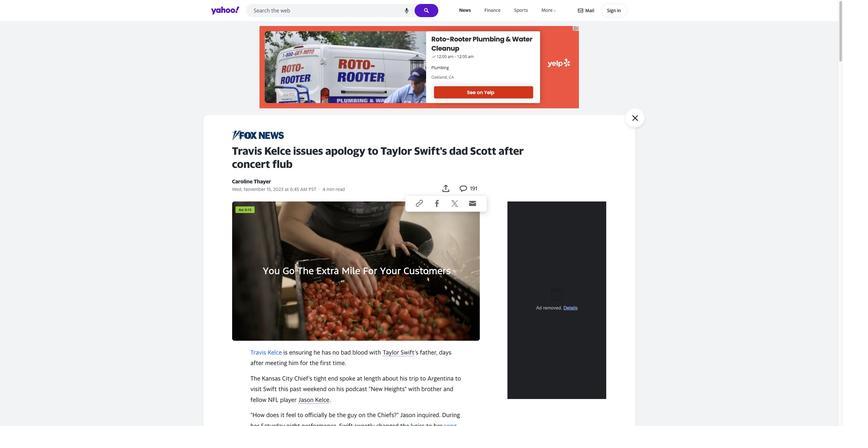 Task type: describe. For each thing, give the bounding box(es) containing it.
blood
[[353, 349, 368, 356]]

0 vertical spatial advertisement region
[[260, 26, 579, 108]]

mail
[[586, 8, 595, 13]]

swift inside "how does it feel to officially be the guy on the chiefs?" jason inquired. during her saturday night performance, swift sweetly changed the lyrics to her
[[340, 423, 353, 427]]

podcast
[[346, 386, 368, 393]]

nfl
[[268, 397, 279, 404]]

swift's
[[415, 145, 447, 157]]

november
[[244, 187, 266, 192]]

on inside "how does it feel to officially be the guy on the chiefs?" jason inquired. during her saturday night performance, swift sweetly changed the lyrics to her
[[359, 412, 366, 419]]

the inside 's father, days after meeting him for the first time.
[[310, 360, 319, 367]]

fellow
[[251, 397, 267, 404]]

"new
[[369, 386, 383, 393]]

travis kelce is ensuring he has no bad blood with
[[251, 349, 383, 356]]

for
[[300, 360, 308, 367]]

weekend
[[303, 386, 327, 393]]

kansas
[[262, 375, 281, 382]]

to right trip
[[421, 375, 426, 382]]

in
[[618, 8, 622, 13]]

after inside travis kelce issues apology to taylor swift's dad scott after concert flub
[[499, 145, 524, 157]]

spoke
[[340, 375, 356, 382]]

sweetly
[[355, 423, 375, 427]]

to right feel
[[298, 412, 304, 419]]

thayer
[[254, 178, 271, 185]]

chiefs?"
[[378, 412, 399, 419]]

after inside 's father, days after meeting him for the first time.
[[251, 360, 264, 367]]

with inside the kansas city chief's tight end spoke at length about his trip to argentina to visit swift this past weekend on his podcast "new heights" with brother and fellow nfl player
[[409, 386, 420, 393]]

to down inquired.
[[427, 423, 432, 427]]

about
[[383, 375, 399, 382]]

travis kelce issues apology to taylor swift's dad scott after concert flub article
[[232, 131, 613, 427]]

wed,
[[232, 187, 243, 192]]

swift inside the kansas city chief's tight end spoke at length about his trip to argentina to visit swift this past weekend on his podcast "new heights" with brother and fellow nfl player
[[263, 386, 277, 393]]

scott
[[471, 145, 497, 157]]

the down jason
[[401, 423, 410, 427]]

search image
[[424, 8, 429, 13]]

concert
[[232, 158, 270, 170]]

guy
[[348, 412, 357, 419]]

city
[[282, 375, 293, 382]]

meeting
[[265, 360, 287, 367]]

taylor
[[381, 145, 412, 157]]

father,
[[420, 349, 438, 356]]

flub
[[273, 158, 293, 170]]

min
[[327, 187, 335, 192]]

4
[[323, 187, 326, 192]]

191
[[471, 185, 478, 192]]

pst
[[309, 187, 317, 192]]

more
[[542, 7, 553, 13]]

am
[[301, 187, 308, 192]]

length
[[364, 375, 381, 382]]

travis kelce issues apology to taylor swift's dad scott after concert flub
[[232, 145, 524, 170]]

caroline thayer wed, november 15, 2023 at 6:45 am pst · 4 min read
[[232, 178, 345, 192]]

1 horizontal spatial his
[[400, 375, 408, 382]]

kelce for issues
[[265, 145, 291, 157]]

finance
[[485, 7, 501, 13]]

argentina
[[428, 375, 454, 382]]

travis for travis kelce issues apology to taylor swift's dad scott after concert flub
[[232, 145, 262, 157]]

ensuring
[[289, 349, 312, 356]]

.
[[330, 397, 332, 404]]

sign in
[[608, 8, 622, 13]]

15,
[[267, 187, 272, 192]]

more button
[[541, 6, 559, 15]]

no
[[333, 349, 340, 356]]

dad
[[450, 145, 468, 157]]

feel
[[286, 412, 296, 419]]

0 horizontal spatial with
[[370, 349, 381, 356]]

during
[[443, 412, 460, 419]]

kelce for is
[[268, 349, 282, 356]]

him
[[289, 360, 299, 367]]

advertisement region inside travis kelce issues apology to taylor swift's dad scott after concert flub article
[[508, 202, 607, 400]]

"how does it feel to officially be the guy on the chiefs?" jason inquired. during her saturday night performance, swift sweetly changed the lyrics to her
[[251, 412, 460, 427]]

"how
[[251, 412, 265, 419]]

past
[[290, 386, 302, 393]]

fox news image
[[232, 131, 284, 141]]

sign
[[608, 8, 617, 13]]

1 her from the left
[[251, 423, 260, 427]]

·
[[319, 187, 320, 192]]

sports
[[515, 7, 529, 13]]

jason
[[401, 412, 416, 419]]

bad
[[341, 349, 351, 356]]

performance,
[[302, 423, 338, 427]]

's father, days after meeting him for the first time.
[[251, 349, 452, 367]]

days
[[440, 349, 452, 356]]

news link
[[458, 6, 473, 15]]

does
[[267, 412, 279, 419]]



Task type: vqa. For each thing, say whether or not it's contained in the screenshot.
YESTERDAY
no



Task type: locate. For each thing, give the bounding box(es) containing it.
to inside travis kelce issues apology to taylor swift's dad scott after concert flub
[[368, 145, 379, 157]]

2023
[[273, 187, 284, 192]]

player
[[280, 397, 297, 404]]

0 horizontal spatial on
[[328, 386, 335, 393]]

officially
[[305, 412, 328, 419]]

1 vertical spatial swift
[[340, 423, 353, 427]]

chief's
[[295, 375, 313, 382]]

saturday
[[261, 423, 285, 427]]

0 vertical spatial on
[[328, 386, 335, 393]]

to
[[368, 145, 379, 157], [421, 375, 426, 382], [456, 375, 461, 382], [298, 412, 304, 419], [427, 423, 432, 427]]

toolbar containing mail
[[579, 4, 628, 17]]

on up .
[[328, 386, 335, 393]]

with
[[370, 349, 381, 356], [409, 386, 420, 393]]

swift down guy
[[340, 423, 353, 427]]

swift
[[263, 386, 277, 393], [340, 423, 353, 427]]

1 vertical spatial his
[[337, 386, 344, 393]]

changed
[[377, 423, 399, 427]]

kelce inside travis kelce issues apology to taylor swift's dad scott after concert flub
[[265, 145, 291, 157]]

0 vertical spatial swift
[[263, 386, 277, 393]]

6:45
[[290, 187, 299, 192]]

sports link
[[513, 6, 530, 15]]

travis up meeting
[[251, 349, 266, 356]]

the right for
[[310, 360, 319, 367]]

on
[[328, 386, 335, 393], [359, 412, 366, 419]]

1 horizontal spatial with
[[409, 386, 420, 393]]

on up sweetly
[[359, 412, 366, 419]]

brother
[[422, 386, 442, 393]]

his left trip
[[400, 375, 408, 382]]

on inside the kansas city chief's tight end spoke at length about his trip to argentina to visit swift this past weekend on his podcast "new heights" with brother and fellow nfl player
[[328, 386, 335, 393]]

after down travis kelce link
[[251, 360, 264, 367]]

0 horizontal spatial swift
[[263, 386, 277, 393]]

travis kelce link
[[251, 349, 282, 356]]

Search query text field
[[246, 4, 439, 17]]

the kansas city chief's tight end spoke at length about his trip to argentina to visit swift this past weekend on his podcast "new heights" with brother and fellow nfl player
[[251, 375, 461, 404]]

sign in link
[[601, 4, 628, 17]]

1 horizontal spatial on
[[359, 412, 366, 419]]

0 vertical spatial kelce
[[265, 145, 291, 157]]

1 vertical spatial kelce
[[268, 349, 282, 356]]

has
[[322, 349, 331, 356]]

0 horizontal spatial at
[[285, 187, 289, 192]]

kelce left is on the left bottom of the page
[[268, 349, 282, 356]]

None search field
[[246, 4, 439, 19]]

caroline
[[232, 178, 253, 185]]

at inside the kansas city chief's tight end spoke at length about his trip to argentina to visit swift this past weekend on his podcast "new heights" with brother and fellow nfl player
[[357, 375, 363, 382]]

1 vertical spatial on
[[359, 412, 366, 419]]

1 horizontal spatial swift
[[340, 423, 353, 427]]

travis for travis kelce is ensuring he has no bad blood with
[[251, 349, 266, 356]]

at inside caroline thayer wed, november 15, 2023 at 6:45 am pst · 4 min read
[[285, 187, 289, 192]]

with down trip
[[409, 386, 420, 393]]

his down spoke
[[337, 386, 344, 393]]

travis
[[232, 145, 262, 157], [251, 349, 266, 356]]

0 horizontal spatial his
[[337, 386, 344, 393]]

is
[[284, 349, 288, 356]]

and
[[444, 386, 454, 393]]

be
[[329, 412, 336, 419]]

trip
[[409, 375, 419, 382]]

mail link
[[579, 5, 595, 16]]

visit
[[251, 386, 262, 393]]

after right scott
[[499, 145, 524, 157]]

0 horizontal spatial after
[[251, 360, 264, 367]]

this
[[279, 386, 289, 393]]

1 horizontal spatial after
[[499, 145, 524, 157]]

her
[[251, 423, 260, 427], [434, 423, 443, 427]]

1 horizontal spatial at
[[357, 375, 363, 382]]

issues
[[293, 145, 323, 157]]

1 vertical spatial advertisement region
[[508, 202, 607, 400]]

advertisement region
[[260, 26, 579, 108], [508, 202, 607, 400]]

's
[[415, 349, 419, 356]]

1 vertical spatial at
[[357, 375, 363, 382]]

night
[[287, 423, 300, 427]]

0 vertical spatial travis
[[232, 145, 262, 157]]

news
[[460, 7, 471, 13]]

1 vertical spatial travis
[[251, 349, 266, 356]]

it
[[281, 412, 285, 419]]

to right the argentina
[[456, 375, 461, 382]]

191 link
[[460, 184, 478, 193]]

0 horizontal spatial her
[[251, 423, 260, 427]]

2 her from the left
[[434, 423, 443, 427]]

apology
[[326, 145, 366, 157]]

player iframe element
[[232, 202, 480, 341]]

heights"
[[385, 386, 407, 393]]

travis inside travis kelce issues apology to taylor swift's dad scott after concert flub
[[232, 145, 262, 157]]

0 vertical spatial with
[[370, 349, 381, 356]]

time.
[[333, 360, 347, 367]]

0 vertical spatial after
[[499, 145, 524, 157]]

his
[[400, 375, 408, 382], [337, 386, 344, 393]]

0 vertical spatial his
[[400, 375, 408, 382]]

first
[[320, 360, 331, 367]]

kelce
[[265, 145, 291, 157], [268, 349, 282, 356]]

toolbar
[[579, 4, 628, 17]]

the
[[251, 375, 261, 382]]

1 horizontal spatial her
[[434, 423, 443, 427]]

lyrics
[[411, 423, 425, 427]]

at left 6:45
[[285, 187, 289, 192]]

travis up concert
[[232, 145, 262, 157]]

the
[[310, 360, 319, 367], [337, 412, 346, 419], [367, 412, 376, 419], [401, 423, 410, 427]]

kelce up flub
[[265, 145, 291, 157]]

at up podcast
[[357, 375, 363, 382]]

inquired.
[[417, 412, 441, 419]]

1 vertical spatial after
[[251, 360, 264, 367]]

end
[[328, 375, 338, 382]]

her down "how at the bottom left of page
[[251, 423, 260, 427]]

the up sweetly
[[367, 412, 376, 419]]

finance link
[[484, 6, 502, 15]]

read
[[336, 187, 345, 192]]

the right the be
[[337, 412, 346, 419]]

with right blood
[[370, 349, 381, 356]]

at
[[285, 187, 289, 192], [357, 375, 363, 382]]

1 vertical spatial with
[[409, 386, 420, 393]]

0 vertical spatial at
[[285, 187, 289, 192]]

her down inquired.
[[434, 423, 443, 427]]

tight
[[314, 375, 327, 382]]

swift down kansas
[[263, 386, 277, 393]]

he
[[314, 349, 321, 356]]

to left taylor at the top left of page
[[368, 145, 379, 157]]



